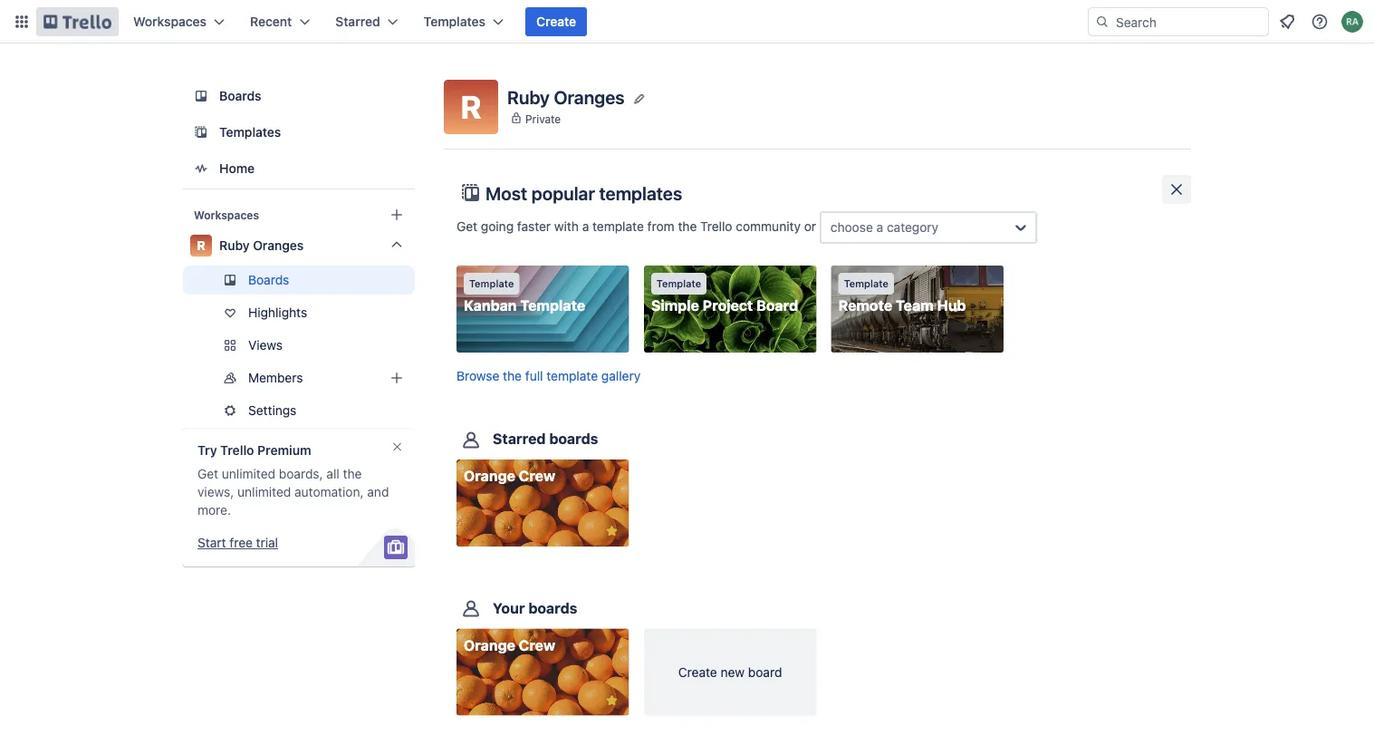 Task type: vqa. For each thing, say whether or not it's contained in the screenshot.
Text Field
no



Task type: describe. For each thing, give the bounding box(es) containing it.
start
[[198, 535, 226, 550]]

members
[[248, 370, 303, 385]]

0 horizontal spatial oranges
[[253, 238, 304, 253]]

views link
[[183, 331, 415, 360]]

template remote team hub
[[839, 278, 967, 314]]

0 vertical spatial get
[[457, 219, 478, 234]]

trial
[[256, 535, 278, 550]]

new
[[721, 664, 745, 679]]

popular
[[532, 182, 595, 203]]

create new board
[[679, 664, 783, 679]]

open information menu image
[[1311, 13, 1330, 31]]

0 notifications image
[[1277, 11, 1299, 33]]

hub
[[938, 297, 967, 314]]

choose a category
[[831, 220, 939, 235]]

get inside try trello premium get unlimited boards, all the views, unlimited automation, and more.
[[198, 466, 219, 481]]

template for simple
[[657, 278, 702, 290]]

1 vertical spatial the
[[503, 369, 522, 384]]

add image
[[386, 367, 408, 389]]

1 orange crew link from the top
[[457, 460, 630, 547]]

ruby anderson (rubyanderson7) image
[[1342, 11, 1364, 33]]

1 horizontal spatial a
[[877, 220, 884, 235]]

template right kanban
[[521, 297, 586, 314]]

create button
[[526, 7, 587, 36]]

starred boards
[[493, 430, 599, 447]]

create a workspace image
[[386, 204, 408, 226]]

team
[[896, 297, 934, 314]]

template board image
[[190, 121, 212, 143]]

highlights link
[[183, 298, 415, 327]]

1 vertical spatial ruby
[[219, 238, 250, 253]]

start free trial button
[[198, 534, 278, 552]]

browse the full template gallery link
[[457, 369, 641, 384]]

the for try trello premium get unlimited boards, all the views, unlimited automation, and more.
[[343, 466, 362, 481]]

template simple project board
[[651, 278, 799, 314]]

boards for starred boards
[[550, 430, 599, 447]]

starred button
[[325, 7, 409, 36]]

free
[[230, 535, 253, 550]]

category
[[887, 220, 939, 235]]

try trello premium get unlimited boards, all the views, unlimited automation, and more.
[[198, 443, 389, 518]]

crew for click to unstar this board. it will be removed from your starred list. image at the bottom of page
[[519, 467, 556, 485]]

template kanban template
[[464, 278, 586, 314]]

click to unstar this board. it will be removed from your starred list. image
[[604, 692, 620, 708]]

simple
[[651, 297, 700, 314]]

boards for first the boards link from the bottom of the page
[[248, 272, 289, 287]]

and
[[367, 484, 389, 499]]

create for create
[[537, 14, 577, 29]]

starred for starred boards
[[493, 430, 546, 447]]

0 vertical spatial template
[[593, 219, 644, 234]]

recent
[[250, 14, 292, 29]]

board
[[757, 297, 799, 314]]

click to unstar this board. it will be removed from your starred list. image
[[604, 523, 620, 539]]

0 vertical spatial unlimited
[[222, 466, 276, 481]]

0 horizontal spatial r
[[197, 238, 206, 253]]

kanban
[[464, 297, 517, 314]]

templates button
[[413, 7, 515, 36]]

settings link
[[183, 396, 415, 425]]

going
[[481, 219, 514, 234]]

premium
[[257, 443, 311, 458]]

1 vertical spatial templates
[[219, 125, 281, 140]]

boards,
[[279, 466, 323, 481]]

choose
[[831, 220, 874, 235]]



Task type: locate. For each thing, give the bounding box(es) containing it.
switch to… image
[[13, 13, 31, 31]]

get left going
[[457, 219, 478, 234]]

starred
[[336, 14, 380, 29], [493, 430, 546, 447]]

the right from
[[678, 219, 697, 234]]

templates link
[[183, 116, 415, 149]]

orange
[[464, 467, 516, 485], [464, 636, 516, 653]]

orange crew link down your boards
[[457, 628, 630, 716]]

your boards
[[493, 599, 578, 616]]

create
[[537, 14, 577, 29], [679, 664, 718, 679]]

2 orange from the top
[[464, 636, 516, 653]]

community
[[736, 219, 801, 234]]

1 orange crew from the top
[[464, 467, 556, 485]]

back to home image
[[44, 7, 111, 36]]

boards link up highlights link
[[183, 266, 415, 295]]

0 vertical spatial templates
[[424, 14, 486, 29]]

boards for second the boards link from the bottom of the page
[[219, 88, 262, 103]]

your
[[493, 599, 525, 616]]

search image
[[1096, 15, 1110, 29]]

full
[[526, 369, 543, 384]]

board
[[748, 664, 783, 679]]

template up kanban
[[469, 278, 514, 290]]

remote
[[839, 297, 893, 314]]

templates up r button
[[424, 14, 486, 29]]

0 horizontal spatial starred
[[336, 14, 380, 29]]

workspaces
[[133, 14, 207, 29], [194, 208, 259, 221]]

browse
[[457, 369, 500, 384]]

1 horizontal spatial ruby oranges
[[508, 86, 625, 108]]

1 vertical spatial ruby oranges
[[219, 238, 304, 253]]

or
[[805, 219, 817, 234]]

2 crew from the top
[[519, 636, 556, 653]]

unlimited up the "views,"
[[222, 466, 276, 481]]

more.
[[198, 503, 231, 518]]

0 horizontal spatial ruby
[[219, 238, 250, 253]]

template down 'templates'
[[593, 219, 644, 234]]

the for get going faster with a template from the trello community or
[[678, 219, 697, 234]]

2 vertical spatial the
[[343, 466, 362, 481]]

workspaces up board image
[[133, 14, 207, 29]]

0 vertical spatial workspaces
[[133, 14, 207, 29]]

0 vertical spatial boards
[[550, 430, 599, 447]]

0 horizontal spatial get
[[198, 466, 219, 481]]

1 vertical spatial r
[[197, 238, 206, 253]]

Search field
[[1110, 8, 1269, 35]]

0 horizontal spatial trello
[[220, 443, 254, 458]]

template for remote
[[844, 278, 889, 290]]

templates
[[424, 14, 486, 29], [219, 125, 281, 140]]

1 vertical spatial crew
[[519, 636, 556, 653]]

views,
[[198, 484, 234, 499]]

1 orange from the top
[[464, 467, 516, 485]]

1 vertical spatial orange crew link
[[457, 628, 630, 716]]

ruby down home
[[219, 238, 250, 253]]

template
[[469, 278, 514, 290], [657, 278, 702, 290], [844, 278, 889, 290], [521, 297, 586, 314]]

a right with
[[583, 219, 589, 234]]

boards up 'highlights'
[[248, 272, 289, 287]]

1 boards link from the top
[[183, 80, 415, 112]]

starred inside dropdown button
[[336, 14, 380, 29]]

from
[[648, 219, 675, 234]]

1 horizontal spatial the
[[503, 369, 522, 384]]

crew down starred boards
[[519, 467, 556, 485]]

0 vertical spatial oranges
[[554, 86, 625, 108]]

template right full
[[547, 369, 598, 384]]

template up remote
[[844, 278, 889, 290]]

faster
[[517, 219, 551, 234]]

2 boards link from the top
[[183, 266, 415, 295]]

1 horizontal spatial r
[[461, 88, 482, 126]]

1 horizontal spatial get
[[457, 219, 478, 234]]

1 horizontal spatial oranges
[[554, 86, 625, 108]]

boards for your boards
[[529, 599, 578, 616]]

boards right your at the left of the page
[[529, 599, 578, 616]]

start free trial
[[198, 535, 278, 550]]

1 vertical spatial get
[[198, 466, 219, 481]]

get going faster with a template from the trello community or
[[457, 219, 820, 234]]

1 vertical spatial boards
[[529, 599, 578, 616]]

1 vertical spatial boards
[[248, 272, 289, 287]]

workspaces button
[[122, 7, 236, 36]]

a
[[583, 219, 589, 234], [877, 220, 884, 235]]

1 vertical spatial workspaces
[[194, 208, 259, 221]]

starred down full
[[493, 430, 546, 447]]

r button
[[444, 80, 498, 134]]

ruby oranges
[[508, 86, 625, 108], [219, 238, 304, 253]]

0 vertical spatial ruby oranges
[[508, 86, 625, 108]]

browse the full template gallery
[[457, 369, 641, 384]]

2 orange crew from the top
[[464, 636, 556, 653]]

get
[[457, 219, 478, 234], [198, 466, 219, 481]]

members link
[[183, 363, 415, 392]]

trello
[[701, 219, 733, 234], [220, 443, 254, 458]]

orange crew for 2nd orange crew link from the top
[[464, 636, 556, 653]]

boards link
[[183, 80, 415, 112], [183, 266, 415, 295]]

r left private
[[461, 88, 482, 126]]

the inside try trello premium get unlimited boards, all the views, unlimited automation, and more.
[[343, 466, 362, 481]]

home
[[219, 161, 255, 176]]

templates inside dropdown button
[[424, 14, 486, 29]]

0 horizontal spatial templates
[[219, 125, 281, 140]]

0 horizontal spatial create
[[537, 14, 577, 29]]

try
[[198, 443, 217, 458]]

boards link up templates link
[[183, 80, 415, 112]]

a right choose
[[877, 220, 884, 235]]

create for create new board
[[679, 664, 718, 679]]

unlimited
[[222, 466, 276, 481], [238, 484, 291, 499]]

1 vertical spatial orange
[[464, 636, 516, 653]]

unlimited down boards,
[[238, 484, 291, 499]]

2 horizontal spatial the
[[678, 219, 697, 234]]

1 crew from the top
[[519, 467, 556, 485]]

0 vertical spatial starred
[[336, 14, 380, 29]]

oranges up private
[[554, 86, 625, 108]]

boards down "browse the full template gallery" link
[[550, 430, 599, 447]]

orange crew link
[[457, 460, 630, 547], [457, 628, 630, 716]]

0 vertical spatial orange crew link
[[457, 460, 630, 547]]

most
[[486, 182, 528, 203]]

crew down your boards
[[519, 636, 556, 653]]

templates
[[600, 182, 683, 203]]

template inside template simple project board
[[657, 278, 702, 290]]

orange crew link down starred boards
[[457, 460, 630, 547]]

oranges up 'highlights'
[[253, 238, 304, 253]]

automation,
[[295, 484, 364, 499]]

orange crew for first orange crew link
[[464, 467, 556, 485]]

0 vertical spatial the
[[678, 219, 697, 234]]

orange crew down your at the left of the page
[[464, 636, 556, 653]]

with
[[555, 219, 579, 234]]

the left full
[[503, 369, 522, 384]]

1 horizontal spatial templates
[[424, 14, 486, 29]]

0 vertical spatial trello
[[701, 219, 733, 234]]

r down home icon
[[197, 238, 206, 253]]

orange down starred boards
[[464, 467, 516, 485]]

0 horizontal spatial ruby oranges
[[219, 238, 304, 253]]

boards
[[550, 430, 599, 447], [529, 599, 578, 616]]

the right all
[[343, 466, 362, 481]]

get up the "views,"
[[198, 466, 219, 481]]

orange for first orange crew link
[[464, 467, 516, 485]]

private
[[526, 112, 561, 125]]

1 vertical spatial trello
[[220, 443, 254, 458]]

boards right board image
[[219, 88, 262, 103]]

home link
[[183, 152, 415, 185]]

template inside template remote team hub
[[844, 278, 889, 290]]

highlights
[[248, 305, 307, 320]]

template for kanban
[[469, 278, 514, 290]]

ruby up private
[[508, 86, 550, 108]]

trello left community on the right top
[[701, 219, 733, 234]]

boards
[[219, 88, 262, 103], [248, 272, 289, 287]]

ruby oranges up 'highlights'
[[219, 238, 304, 253]]

template up the simple
[[657, 278, 702, 290]]

home image
[[190, 158, 212, 179]]

views
[[248, 338, 283, 353]]

1 vertical spatial unlimited
[[238, 484, 291, 499]]

0 vertical spatial create
[[537, 14, 577, 29]]

orange crew
[[464, 467, 556, 485], [464, 636, 556, 653]]

settings
[[248, 403, 297, 418]]

2 orange crew link from the top
[[457, 628, 630, 716]]

1 vertical spatial oranges
[[253, 238, 304, 253]]

template
[[593, 219, 644, 234], [547, 369, 598, 384]]

1 horizontal spatial create
[[679, 664, 718, 679]]

recent button
[[239, 7, 321, 36]]

0 horizontal spatial the
[[343, 466, 362, 481]]

starred right recent dropdown button
[[336, 14, 380, 29]]

r inside button
[[461, 88, 482, 126]]

1 horizontal spatial starred
[[493, 430, 546, 447]]

starred for starred
[[336, 14, 380, 29]]

orange for 2nd orange crew link from the top
[[464, 636, 516, 653]]

all
[[327, 466, 340, 481]]

0 vertical spatial r
[[461, 88, 482, 126]]

templates up home
[[219, 125, 281, 140]]

1 vertical spatial template
[[547, 369, 598, 384]]

workspaces inside dropdown button
[[133, 14, 207, 29]]

1 vertical spatial orange crew
[[464, 636, 556, 653]]

0 vertical spatial ruby
[[508, 86, 550, 108]]

orange down your at the left of the page
[[464, 636, 516, 653]]

crew
[[519, 467, 556, 485], [519, 636, 556, 653]]

primary element
[[0, 0, 1375, 44]]

0 vertical spatial orange crew
[[464, 467, 556, 485]]

crew for click to unstar this board. it will be removed from your starred list. icon
[[519, 636, 556, 653]]

ruby
[[508, 86, 550, 108], [219, 238, 250, 253]]

oranges
[[554, 86, 625, 108], [253, 238, 304, 253]]

the
[[678, 219, 697, 234], [503, 369, 522, 384], [343, 466, 362, 481]]

0 vertical spatial orange
[[464, 467, 516, 485]]

create inside button
[[537, 14, 577, 29]]

1 vertical spatial boards link
[[183, 266, 415, 295]]

0 horizontal spatial a
[[583, 219, 589, 234]]

gallery
[[602, 369, 641, 384]]

trello inside try trello premium get unlimited boards, all the views, unlimited automation, and more.
[[220, 443, 254, 458]]

1 horizontal spatial trello
[[701, 219, 733, 234]]

0 vertical spatial boards link
[[183, 80, 415, 112]]

orange crew down starred boards
[[464, 467, 556, 485]]

trello right the try
[[220, 443, 254, 458]]

0 vertical spatial boards
[[219, 88, 262, 103]]

most popular templates
[[486, 182, 683, 203]]

r
[[461, 88, 482, 126], [197, 238, 206, 253]]

workspaces down home
[[194, 208, 259, 221]]

ruby oranges up private
[[508, 86, 625, 108]]

1 horizontal spatial ruby
[[508, 86, 550, 108]]

1 vertical spatial create
[[679, 664, 718, 679]]

project
[[703, 297, 753, 314]]

0 vertical spatial crew
[[519, 467, 556, 485]]

board image
[[190, 85, 212, 107]]

1 vertical spatial starred
[[493, 430, 546, 447]]



